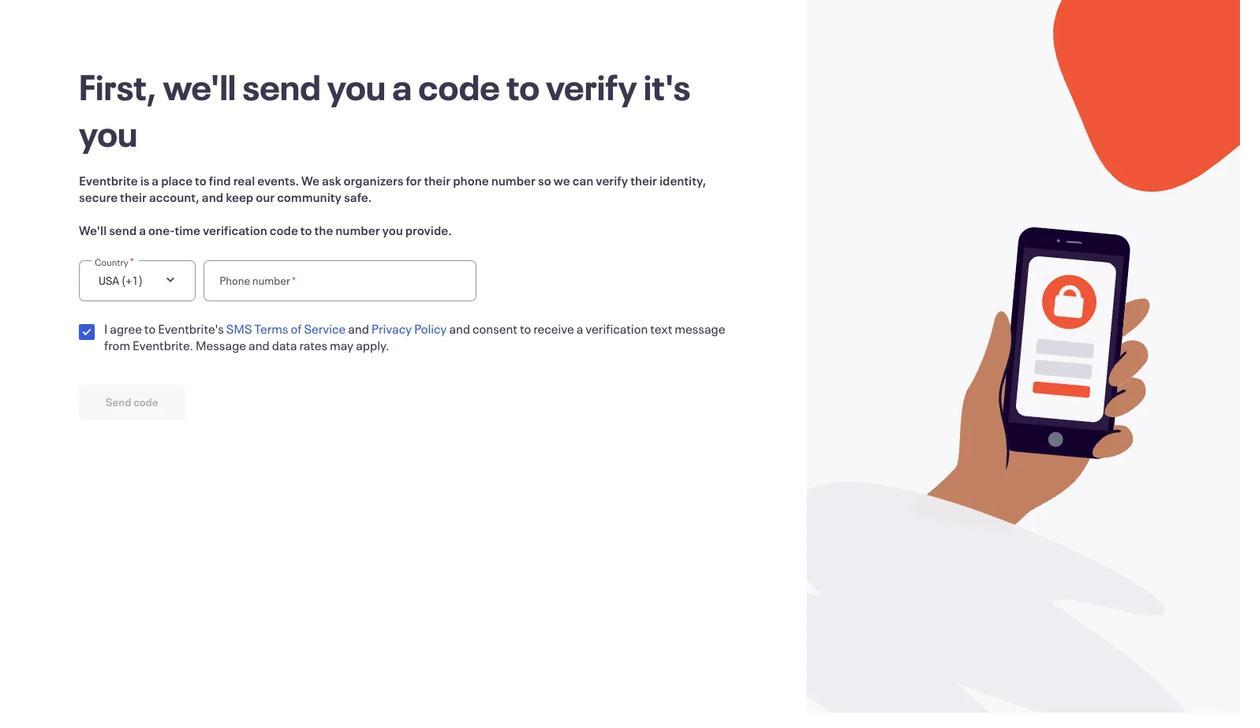 Task type: describe. For each thing, give the bounding box(es) containing it.
receive
[[534, 320, 575, 337]]

may
[[330, 337, 354, 354]]

first, we'll send you a code to verify it's you
[[79, 63, 691, 156]]

events.
[[257, 172, 299, 189]]

service
[[304, 320, 346, 337]]

0 horizontal spatial their
[[120, 189, 147, 205]]

privacy policy link
[[372, 320, 447, 337]]

and right policy
[[449, 320, 471, 337]]

1 vertical spatial send
[[109, 222, 137, 238]]

secure
[[79, 189, 118, 205]]

message
[[196, 337, 246, 354]]

code inside button
[[134, 395, 158, 410]]

and left data
[[249, 337, 270, 354]]

to inside first, we'll send you a code to verify it's you
[[507, 63, 540, 110]]

place
[[161, 172, 193, 189]]

verification for time
[[203, 222, 267, 238]]

provide.
[[406, 222, 452, 238]]

send inside first, we'll send you a code to verify it's you
[[243, 63, 321, 110]]

our
[[256, 189, 275, 205]]

rates
[[300, 337, 328, 354]]

keep
[[226, 189, 254, 205]]

eventbrite.
[[133, 337, 193, 354]]

organizers
[[344, 172, 404, 189]]

code inside first, we'll send you a code to verify it's you
[[419, 63, 500, 110]]

safe.
[[344, 189, 372, 205]]

sms
[[226, 320, 252, 337]]

we'll
[[79, 222, 107, 238]]

community
[[277, 189, 342, 205]]

agree
[[110, 320, 142, 337]]

send
[[106, 395, 131, 410]]

we'll send a one-time verification code to the number you provide.
[[79, 222, 452, 238]]

account,
[[149, 189, 200, 205]]

is
[[140, 172, 150, 189]]

2 vertical spatial number
[[252, 273, 290, 288]]

we
[[302, 172, 320, 189]]

of
[[291, 320, 302, 337]]

consent
[[473, 320, 518, 337]]

0 horizontal spatial *
[[130, 254, 134, 269]]

phone number *
[[220, 273, 296, 288]]

eventbrite's
[[158, 320, 224, 337]]

phone
[[453, 172, 489, 189]]

real
[[233, 172, 255, 189]]

2 horizontal spatial their
[[631, 172, 658, 189]]

eventbrite is a place to find real events. we ask organizers for their phone number so we can verify their identity, secure their account, and keep our community safe.
[[79, 172, 707, 205]]

policy
[[414, 320, 447, 337]]

eventbrite
[[79, 172, 138, 189]]



Task type: vqa. For each thing, say whether or not it's contained in the screenshot.
Organizer profile element
no



Task type: locate. For each thing, give the bounding box(es) containing it.
0 horizontal spatial number
[[252, 273, 290, 288]]

verify right can
[[596, 172, 629, 189]]

number left so
[[492, 172, 536, 189]]

1 vertical spatial *
[[292, 273, 296, 288]]

i agree to eventbrite's sms terms of service and privacy policy
[[104, 320, 447, 337]]

0 vertical spatial verification
[[203, 222, 267, 238]]

to
[[507, 63, 540, 110], [195, 172, 207, 189], [301, 222, 312, 238], [144, 320, 156, 337], [520, 320, 531, 337]]

to inside and consent to receive a verification text message from eventbrite. message and data rates may apply.
[[520, 320, 531, 337]]

so
[[538, 172, 551, 189]]

text
[[651, 320, 673, 337]]

2 horizontal spatial code
[[419, 63, 500, 110]]

their left identity,
[[631, 172, 658, 189]]

verification left text
[[586, 320, 648, 337]]

and consent to receive a verification text message from eventbrite. message and data rates may apply.
[[104, 320, 726, 354]]

0 vertical spatial send
[[243, 63, 321, 110]]

0 vertical spatial verify
[[546, 63, 638, 110]]

a
[[393, 63, 412, 110], [152, 172, 159, 189], [139, 222, 146, 238], [577, 320, 584, 337]]

verify inside eventbrite is a place to find real events. we ask organizers for their phone number so we can verify their identity, secure their account, and keep our community safe.
[[596, 172, 629, 189]]

ask
[[322, 172, 341, 189]]

* up of
[[292, 273, 296, 288]]

verification for a
[[586, 320, 648, 337]]

number inside eventbrite is a place to find real events. we ask organizers for their phone number so we can verify their identity, secure their account, and keep our community safe.
[[492, 172, 536, 189]]

2 horizontal spatial number
[[492, 172, 536, 189]]

you
[[327, 63, 386, 110], [79, 110, 138, 156], [382, 222, 403, 238]]

1 vertical spatial number
[[336, 222, 380, 238]]

1 horizontal spatial code
[[270, 222, 298, 238]]

None field
[[298, 260, 461, 302]]

2 vertical spatial code
[[134, 395, 158, 410]]

1 vertical spatial code
[[270, 222, 298, 238]]

0 vertical spatial number
[[492, 172, 536, 189]]

number down 'safe.'
[[336, 222, 380, 238]]

we
[[554, 172, 571, 189]]

country *
[[95, 254, 134, 269]]

1 horizontal spatial *
[[292, 273, 296, 288]]

privacy
[[372, 320, 412, 337]]

verification inside and consent to receive a verification text message from eventbrite. message and data rates may apply.
[[586, 320, 648, 337]]

can
[[573, 172, 594, 189]]

0 horizontal spatial send
[[109, 222, 137, 238]]

1 vertical spatial verify
[[596, 172, 629, 189]]

send code
[[106, 395, 158, 410]]

one-
[[148, 222, 175, 238]]

* right country
[[130, 254, 134, 269]]

for
[[406, 172, 422, 189]]

from
[[104, 337, 130, 354]]

their
[[424, 172, 451, 189], [631, 172, 658, 189], [120, 189, 147, 205]]

time
[[175, 222, 201, 238]]

number
[[492, 172, 536, 189], [336, 222, 380, 238], [252, 273, 290, 288]]

1 horizontal spatial send
[[243, 63, 321, 110]]

and left keep
[[202, 189, 224, 205]]

identity,
[[660, 172, 707, 189]]

0 horizontal spatial verification
[[203, 222, 267, 238]]

country
[[95, 256, 129, 268]]

0 vertical spatial code
[[419, 63, 500, 110]]

their right 'for'
[[424, 172, 451, 189]]

verification
[[203, 222, 267, 238], [586, 320, 648, 337]]

verification down keep
[[203, 222, 267, 238]]

phone
[[220, 273, 250, 288]]

and
[[202, 189, 224, 205], [348, 320, 369, 337], [449, 320, 471, 337], [249, 337, 270, 354]]

the
[[315, 222, 333, 238]]

i
[[104, 320, 108, 337]]

find
[[209, 172, 231, 189]]

1 vertical spatial verification
[[586, 320, 648, 337]]

data
[[272, 337, 297, 354]]

verify left the it's
[[546, 63, 638, 110]]

and inside eventbrite is a place to find real events. we ask organizers for their phone number so we can verify their identity, secure their account, and keep our community safe.
[[202, 189, 224, 205]]

verify
[[546, 63, 638, 110], [596, 172, 629, 189]]

we'll
[[163, 63, 236, 110]]

apply.
[[356, 337, 390, 354]]

message
[[675, 320, 726, 337]]

sms terms of service link
[[226, 320, 346, 337]]

a inside first, we'll send you a code to verify it's you
[[393, 63, 412, 110]]

0 horizontal spatial code
[[134, 395, 158, 410]]

number right phone on the top
[[252, 273, 290, 288]]

*
[[130, 254, 134, 269], [292, 273, 296, 288]]

their right secure
[[120, 189, 147, 205]]

send
[[243, 63, 321, 110], [109, 222, 137, 238]]

a inside eventbrite is a place to find real events. we ask organizers for their phone number so we can verify their identity, secure their account, and keep our community safe.
[[152, 172, 159, 189]]

a inside and consent to receive a verification text message from eventbrite. message and data rates may apply.
[[577, 320, 584, 337]]

to inside eventbrite is a place to find real events. we ask organizers for their phone number so we can verify their identity, secure their account, and keep our community safe.
[[195, 172, 207, 189]]

first,
[[79, 63, 157, 110]]

it's
[[644, 63, 691, 110]]

1 horizontal spatial their
[[424, 172, 451, 189]]

and left privacy
[[348, 320, 369, 337]]

1 horizontal spatial number
[[336, 222, 380, 238]]

0 vertical spatial *
[[130, 254, 134, 269]]

terms
[[254, 320, 289, 337]]

send code button
[[79, 385, 185, 420]]

1 horizontal spatial verification
[[586, 320, 648, 337]]

verify inside first, we'll send you a code to verify it's you
[[546, 63, 638, 110]]

code
[[419, 63, 500, 110], [270, 222, 298, 238], [134, 395, 158, 410]]



